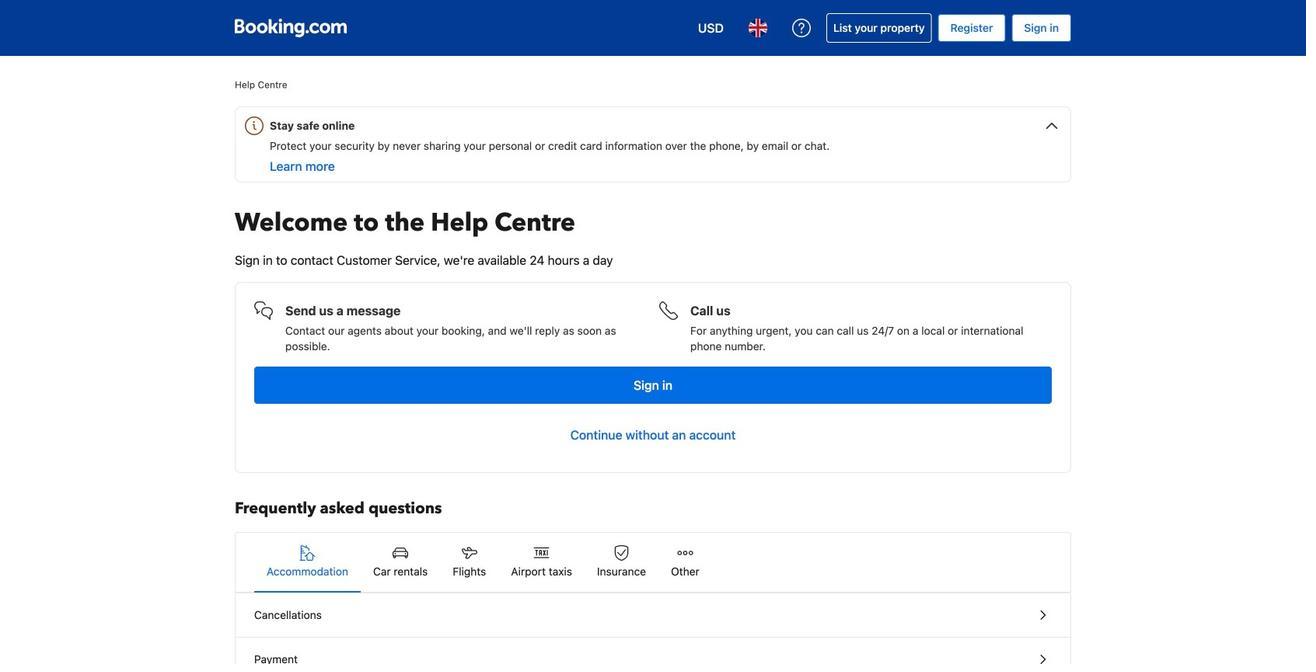 Task type: vqa. For each thing, say whether or not it's contained in the screenshot.
rightmost flight
no



Task type: locate. For each thing, give the bounding box(es) containing it.
tab list
[[236, 533, 1071, 594]]

travel alert element
[[235, 107, 1071, 183]]

booking.com online hotel reservations image
[[235, 19, 347, 37]]



